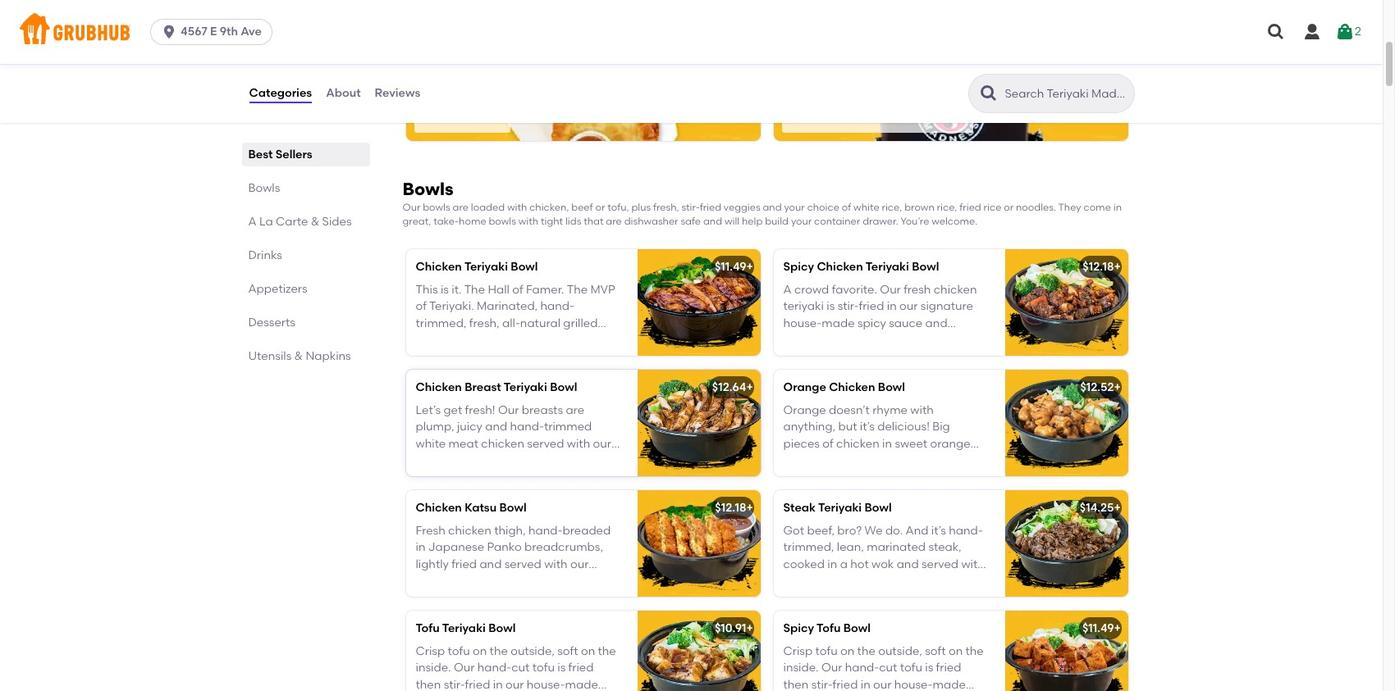 Task type: vqa. For each thing, say whether or not it's contained in the screenshot.


Task type: describe. For each thing, give the bounding box(es) containing it.
search icon image
[[979, 84, 999, 103]]

orange chicken bowl image
[[1005, 370, 1128, 477]]

tofu teriyaki bowl
[[416, 622, 516, 636]]

2 rice, from the left
[[937, 202, 957, 213]]

veggies
[[724, 202, 761, 213]]

$10.91 +
[[715, 622, 753, 636]]

$12.18 for chicken katsu bowl
[[715, 501, 747, 515]]

crab
[[418, 87, 447, 101]]

side
[[786, 87, 811, 101]]

rice
[[984, 202, 1002, 213]]

chicken inside side spicy orange chicken (8oz) $10.80
[[893, 87, 939, 101]]

bowls for bowls our bowls are loaded with chicken, beef or tofu, plus fresh, stir-fried veggies and your choice of white rice, brown rice, fried rice or noodles. they come in great, take-home bowls with tight lids that are dishwasher safe and will help build your container drawer. you're welcome.
[[403, 179, 454, 199]]

0 horizontal spatial &
[[294, 350, 303, 364]]

e
[[210, 25, 217, 39]]

$10.91
[[715, 622, 747, 636]]

1 tofu from the left
[[416, 622, 440, 636]]

chicken,
[[530, 202, 569, 213]]

0 vertical spatial are
[[453, 202, 469, 213]]

home
[[459, 216, 486, 228]]

of
[[842, 202, 851, 213]]

bowl for chicken teriyaki bowl
[[511, 260, 538, 274]]

1 rice, from the left
[[882, 202, 902, 213]]

spicy for tofu
[[784, 622, 814, 636]]

about
[[326, 86, 361, 100]]

best
[[248, 148, 273, 162]]

stir-
[[682, 202, 700, 213]]

build
[[765, 216, 789, 228]]

+ for steak teriyaki bowl
[[1114, 501, 1121, 515]]

$14.25
[[1080, 501, 1114, 515]]

$14.25 +
[[1080, 501, 1121, 515]]

+ inside crab rangoons $6.31 +
[[445, 107, 452, 121]]

that
[[584, 216, 604, 228]]

categories button
[[248, 64, 313, 123]]

katsu
[[465, 501, 497, 515]]

(8oz)
[[942, 87, 970, 101]]

will
[[725, 216, 740, 228]]

dishwasher
[[624, 216, 678, 228]]

bowls our bowls are loaded with chicken, beef or tofu, plus fresh, stir-fried veggies and your choice of white rice, brown rice, fried rice or noodles. they come in great, take-home bowls with tight lids that are dishwasher safe and will help build your container drawer. you're welcome.
[[403, 179, 1122, 228]]

$11.49 for spicy tofu bowl
[[1083, 622, 1114, 636]]

orange inside side spicy orange chicken (8oz) $10.80
[[847, 87, 890, 101]]

teriyaki for tofu teriyaki bowl
[[442, 622, 486, 636]]

$12.18 for spicy chicken teriyaki bowl
[[1083, 260, 1114, 274]]

2
[[1355, 24, 1362, 38]]

ave
[[241, 25, 262, 39]]

take-
[[434, 216, 459, 228]]

spicy tofu bowl
[[784, 622, 871, 636]]

1 horizontal spatial and
[[763, 202, 782, 213]]

$12.18 + for spicy chicken teriyaki bowl
[[1083, 260, 1121, 274]]

spicy chicken teriyaki bowl
[[784, 260, 939, 274]]

1 vertical spatial bowls
[[489, 216, 516, 228]]

1 horizontal spatial are
[[606, 216, 622, 228]]

2 fried from the left
[[960, 202, 982, 213]]

beef
[[572, 202, 593, 213]]

crab rangoons $6.31 +
[[418, 87, 507, 121]]

appetizers
[[248, 282, 307, 296]]

loaded
[[471, 202, 505, 213]]

plus
[[632, 202, 651, 213]]

noodles.
[[1016, 202, 1056, 213]]

0 vertical spatial &
[[311, 215, 319, 229]]

sides
[[322, 215, 352, 229]]

tight
[[541, 216, 563, 228]]

bowl for chicken katsu bowl
[[500, 501, 527, 515]]

la
[[259, 215, 273, 229]]

bowl for steak teriyaki bowl
[[865, 501, 892, 515]]

9th
[[220, 25, 238, 39]]

svg image
[[1303, 22, 1322, 42]]

1 fried from the left
[[700, 202, 722, 213]]

+ for tofu teriyaki bowl
[[747, 622, 753, 636]]

help
[[742, 216, 763, 228]]

a la carte & sides
[[248, 215, 352, 229]]

they
[[1059, 202, 1082, 213]]

rangoons
[[450, 87, 507, 101]]

steak
[[784, 501, 816, 515]]

$12.18 + for chicken katsu bowl
[[715, 501, 753, 515]]

$11.49 + for spicy tofu bowl
[[1083, 622, 1121, 636]]

utensils & napkins
[[248, 350, 351, 364]]

steak teriyaki bowl image
[[1005, 491, 1128, 597]]

about button
[[325, 64, 362, 123]]

0 horizontal spatial orange
[[784, 381, 826, 395]]

napkins
[[306, 350, 351, 364]]

chicken breast teriyaki bowl
[[416, 381, 577, 395]]

bowls for bowls
[[248, 181, 280, 195]]

utensils
[[248, 350, 292, 364]]

$10.80
[[786, 107, 821, 121]]

side spicy orange chicken (8oz) $10.80
[[786, 87, 970, 121]]

spicy chicken teriyaki bowl image
[[1005, 249, 1128, 356]]

chicken teriyaki bowl
[[416, 260, 538, 274]]

best sellers
[[248, 148, 312, 162]]



Task type: locate. For each thing, give the bounding box(es) containing it.
chicken teriyaki bowl image
[[637, 249, 761, 356]]

$11.49 +
[[715, 260, 753, 274], [1083, 622, 1121, 636]]

chicken katsu bowl
[[416, 501, 527, 515]]

our
[[403, 202, 421, 213]]

+
[[445, 107, 452, 121], [747, 260, 753, 274], [1114, 260, 1121, 274], [747, 381, 753, 395], [1114, 381, 1121, 395], [747, 501, 753, 515], [1114, 501, 1121, 515], [747, 622, 753, 636], [1114, 622, 1121, 636]]

1 vertical spatial are
[[606, 216, 622, 228]]

fried up safe
[[700, 202, 722, 213]]

sellers
[[276, 148, 312, 162]]

drinks
[[248, 249, 282, 263]]

spicy inside side spicy orange chicken (8oz) $10.80
[[813, 87, 844, 101]]

& left sides
[[311, 215, 319, 229]]

a
[[248, 215, 257, 229]]

choice
[[807, 202, 840, 213]]

are
[[453, 202, 469, 213], [606, 216, 622, 228]]

teriyaki for chicken teriyaki bowl
[[465, 260, 508, 274]]

are up home
[[453, 202, 469, 213]]

your right build
[[791, 216, 812, 228]]

spicy down build
[[784, 260, 814, 274]]

and
[[763, 202, 782, 213], [703, 216, 722, 228]]

drawer.
[[863, 216, 899, 228]]

orange chicken bowl
[[784, 381, 905, 395]]

with right loaded
[[507, 202, 527, 213]]

spicy
[[813, 87, 844, 101], [784, 260, 814, 274], [784, 622, 814, 636]]

svg image left svg icon
[[1267, 22, 1286, 42]]

container
[[814, 216, 860, 228]]

1 horizontal spatial or
[[1004, 202, 1014, 213]]

0 horizontal spatial svg image
[[161, 24, 177, 40]]

are down tofu,
[[606, 216, 622, 228]]

$12.64
[[712, 381, 747, 395]]

&
[[311, 215, 319, 229], [294, 350, 303, 364]]

svg image inside 4567 e 9th ave button
[[161, 24, 177, 40]]

$6.31
[[418, 107, 445, 121]]

1 vertical spatial orange
[[784, 381, 826, 395]]

2 button
[[1336, 17, 1362, 47]]

svg image for 2
[[1336, 22, 1355, 42]]

or right rice at the right of page
[[1004, 202, 1014, 213]]

welcome.
[[932, 216, 978, 228]]

1 vertical spatial &
[[294, 350, 303, 364]]

2 or from the left
[[1004, 202, 1014, 213]]

steak teriyaki bowl
[[784, 501, 892, 515]]

or
[[596, 202, 605, 213], [1004, 202, 1014, 213]]

0 horizontal spatial tofu
[[416, 622, 440, 636]]

safe
[[681, 216, 701, 228]]

reviews
[[375, 86, 421, 100]]

tofu,
[[608, 202, 629, 213]]

0 horizontal spatial bowls
[[423, 202, 450, 213]]

2 vertical spatial spicy
[[784, 622, 814, 636]]

0 vertical spatial with
[[507, 202, 527, 213]]

1 vertical spatial $11.49 +
[[1083, 622, 1121, 636]]

0 vertical spatial $11.49
[[715, 260, 747, 274]]

orange right '$12.64 +'
[[784, 381, 826, 395]]

orange
[[847, 87, 890, 101], [784, 381, 826, 395]]

1 horizontal spatial tofu
[[817, 622, 841, 636]]

1 vertical spatial $11.49
[[1083, 622, 1114, 636]]

svg image right svg icon
[[1336, 22, 1355, 42]]

0 vertical spatial bowls
[[423, 202, 450, 213]]

1 horizontal spatial $11.49 +
[[1083, 622, 1121, 636]]

2 tofu from the left
[[817, 622, 841, 636]]

0 vertical spatial your
[[784, 202, 805, 213]]

in
[[1114, 202, 1122, 213]]

fried up welcome.
[[960, 202, 982, 213]]

$11.49 for chicken teriyaki bowl
[[715, 260, 747, 274]]

0 vertical spatial orange
[[847, 87, 890, 101]]

$11.49 + for chicken teriyaki bowl
[[715, 260, 753, 274]]

and left will
[[703, 216, 722, 228]]

bowls up la
[[248, 181, 280, 195]]

0 horizontal spatial rice,
[[882, 202, 902, 213]]

0 vertical spatial $12.18 +
[[1083, 260, 1121, 274]]

orange right side at the right top of page
[[847, 87, 890, 101]]

bowl
[[511, 260, 538, 274], [912, 260, 939, 274], [550, 381, 577, 395], [878, 381, 905, 395], [500, 501, 527, 515], [865, 501, 892, 515], [489, 622, 516, 636], [844, 622, 871, 636]]

svg image for 4567 e 9th ave
[[161, 24, 177, 40]]

spicy for chicken
[[784, 260, 814, 274]]

$12.18 down come
[[1083, 260, 1114, 274]]

breast
[[465, 381, 501, 395]]

chicken
[[893, 87, 939, 101], [416, 260, 462, 274], [817, 260, 863, 274], [416, 381, 462, 395], [829, 381, 875, 395], [416, 501, 462, 515]]

1 horizontal spatial $11.49
[[1083, 622, 1114, 636]]

0 horizontal spatial $12.18 +
[[715, 501, 753, 515]]

Search Teriyaki Madness  search field
[[1003, 86, 1129, 102]]

white
[[854, 202, 880, 213]]

rice, up welcome.
[[937, 202, 957, 213]]

bowls
[[423, 202, 450, 213], [489, 216, 516, 228]]

1 horizontal spatial $12.18
[[1083, 260, 1114, 274]]

+ for chicken teriyaki bowl
[[747, 260, 753, 274]]

$12.18 + left steak
[[715, 501, 753, 515]]

spicy tofu bowl image
[[1005, 611, 1128, 692]]

1 horizontal spatial &
[[311, 215, 319, 229]]

+ for spicy chicken teriyaki bowl
[[1114, 260, 1121, 274]]

teriyaki for steak teriyaki bowl
[[818, 501, 862, 515]]

$12.18 +
[[1083, 260, 1121, 274], [715, 501, 753, 515]]

1 horizontal spatial svg image
[[1267, 22, 1286, 42]]

$11.49
[[715, 260, 747, 274], [1083, 622, 1114, 636]]

$12.52
[[1081, 381, 1114, 395]]

$12.18 + down come
[[1083, 260, 1121, 274]]

1 horizontal spatial bowls
[[489, 216, 516, 228]]

or up that
[[596, 202, 605, 213]]

bowl for spicy tofu bowl
[[844, 622, 871, 636]]

come
[[1084, 202, 1111, 213]]

your
[[784, 202, 805, 213], [791, 216, 812, 228]]

1 vertical spatial $12.18
[[715, 501, 747, 515]]

lids
[[566, 216, 581, 228]]

+ for chicken katsu bowl
[[747, 501, 753, 515]]

+ for chicken breast teriyaki bowl
[[747, 381, 753, 395]]

and up build
[[763, 202, 782, 213]]

brown
[[905, 202, 935, 213]]

$12.52 +
[[1081, 381, 1121, 395]]

4567 e 9th ave button
[[150, 19, 279, 45]]

2 horizontal spatial svg image
[[1336, 22, 1355, 42]]

$12.18
[[1083, 260, 1114, 274], [715, 501, 747, 515]]

1 vertical spatial spicy
[[784, 260, 814, 274]]

with
[[507, 202, 527, 213], [519, 216, 539, 228]]

0 horizontal spatial are
[[453, 202, 469, 213]]

0 horizontal spatial $11.49
[[715, 260, 747, 274]]

rice,
[[882, 202, 902, 213], [937, 202, 957, 213]]

spicy right side at the right top of page
[[813, 87, 844, 101]]

reviews button
[[374, 64, 421, 123]]

tofu teriyaki bowl image
[[637, 611, 761, 692]]

0 horizontal spatial $12.18
[[715, 501, 747, 515]]

4567 e 9th ave
[[181, 25, 262, 39]]

main navigation navigation
[[0, 0, 1383, 64]]

bowls up take-
[[423, 202, 450, 213]]

1 horizontal spatial bowls
[[403, 179, 454, 199]]

your up build
[[784, 202, 805, 213]]

bowls
[[403, 179, 454, 199], [248, 181, 280, 195]]

0 horizontal spatial or
[[596, 202, 605, 213]]

0 vertical spatial and
[[763, 202, 782, 213]]

svg image
[[1267, 22, 1286, 42], [1336, 22, 1355, 42], [161, 24, 177, 40]]

0 vertical spatial $12.18
[[1083, 260, 1114, 274]]

0 horizontal spatial and
[[703, 216, 722, 228]]

spicy right $10.91 +
[[784, 622, 814, 636]]

0 horizontal spatial bowls
[[248, 181, 280, 195]]

categories
[[249, 86, 312, 100]]

1 vertical spatial with
[[519, 216, 539, 228]]

tofu
[[416, 622, 440, 636], [817, 622, 841, 636]]

desserts
[[248, 316, 295, 330]]

0 horizontal spatial fried
[[700, 202, 722, 213]]

carte
[[276, 215, 308, 229]]

bowl for tofu teriyaki bowl
[[489, 622, 516, 636]]

fresh,
[[653, 202, 679, 213]]

bowls down loaded
[[489, 216, 516, 228]]

$12.18 left steak
[[715, 501, 747, 515]]

0 vertical spatial $11.49 +
[[715, 260, 753, 274]]

+ for spicy tofu bowl
[[1114, 622, 1121, 636]]

4567
[[181, 25, 207, 39]]

great,
[[403, 216, 431, 228]]

1 vertical spatial your
[[791, 216, 812, 228]]

bowls up our
[[403, 179, 454, 199]]

1 horizontal spatial fried
[[960, 202, 982, 213]]

1 vertical spatial and
[[703, 216, 722, 228]]

1 horizontal spatial rice,
[[937, 202, 957, 213]]

1 vertical spatial $12.18 +
[[715, 501, 753, 515]]

$12.64 +
[[712, 381, 753, 395]]

teriyaki
[[465, 260, 508, 274], [866, 260, 909, 274], [504, 381, 547, 395], [818, 501, 862, 515], [442, 622, 486, 636]]

you're
[[901, 216, 929, 228]]

bowl for orange chicken bowl
[[878, 381, 905, 395]]

svg image left 4567
[[161, 24, 177, 40]]

fried
[[700, 202, 722, 213], [960, 202, 982, 213]]

0 vertical spatial spicy
[[813, 87, 844, 101]]

1 or from the left
[[596, 202, 605, 213]]

rice, up the "drawer."
[[882, 202, 902, 213]]

+ for orange chicken bowl
[[1114, 381, 1121, 395]]

& right the "utensils"
[[294, 350, 303, 364]]

bowls inside bowls our bowls are loaded with chicken, beef or tofu, plus fresh, stir-fried veggies and your choice of white rice, brown rice, fried rice or noodles. they come in great, take-home bowls with tight lids that are dishwasher safe and will help build your container drawer. you're welcome.
[[403, 179, 454, 199]]

with left tight
[[519, 216, 539, 228]]

chicken breast teriyaki bowl image
[[637, 370, 761, 477]]

1 horizontal spatial $12.18 +
[[1083, 260, 1121, 274]]

1 horizontal spatial orange
[[847, 87, 890, 101]]

0 horizontal spatial $11.49 +
[[715, 260, 753, 274]]

svg image inside "2" button
[[1336, 22, 1355, 42]]

chicken katsu bowl image
[[637, 491, 761, 597]]



